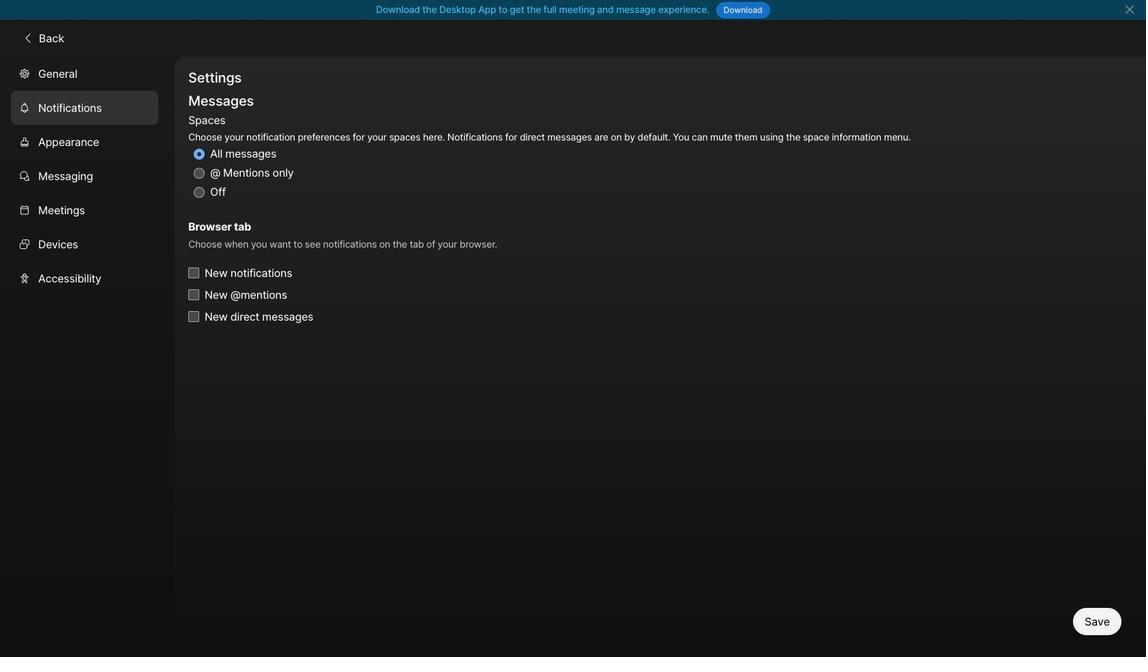 Task type: vqa. For each thing, say whether or not it's contained in the screenshot.
THE ALL MESSAGES radio
yes



Task type: locate. For each thing, give the bounding box(es) containing it.
meetings tab
[[11, 193, 158, 227]]

devices tab
[[11, 227, 158, 261]]

option group
[[188, 111, 911, 202]]

appearance tab
[[11, 125, 158, 159]]

messaging tab
[[11, 159, 158, 193]]

@ Mentions only radio
[[194, 168, 205, 179]]



Task type: describe. For each thing, give the bounding box(es) containing it.
cancel_16 image
[[1125, 4, 1136, 15]]

accessibility tab
[[11, 261, 158, 295]]

All messages radio
[[194, 149, 205, 160]]

notifications tab
[[11, 91, 158, 125]]

settings navigation
[[0, 56, 175, 657]]

Off radio
[[194, 187, 205, 198]]

general tab
[[11, 56, 158, 91]]



